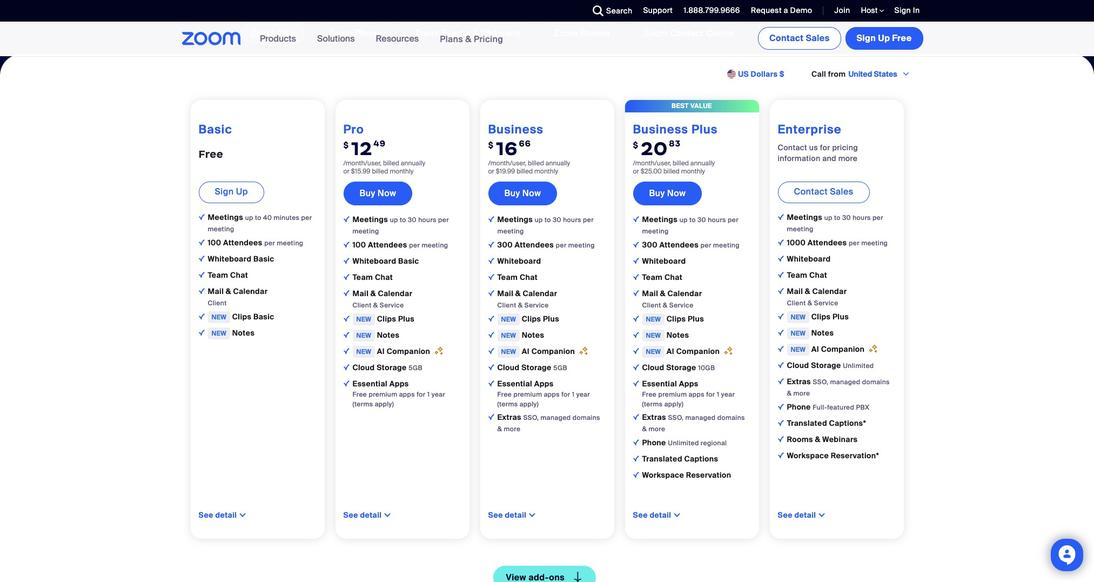 Task type: vqa. For each thing, say whether or not it's contained in the screenshot.


Task type: describe. For each thing, give the bounding box(es) containing it.
100 for pro
[[353, 240, 366, 250]]

& inside mail & calendar client
[[226, 287, 231, 296]]

call
[[812, 69, 827, 79]]

rooms & webinars
[[788, 435, 858, 444]]

request a demo
[[752, 5, 813, 15]]

pro $ 12 49
[[344, 122, 386, 161]]

mail & calendar client
[[208, 287, 268, 308]]

product information navigation
[[252, 22, 512, 57]]

to for basic
[[255, 214, 262, 222]]

3 apps from the left
[[689, 390, 705, 399]]

up for basic
[[245, 214, 253, 222]]

rooms inside tabs of zoom services tab list
[[581, 28, 611, 39]]

/month/user, billed annually or $19.99 billed monthly
[[489, 159, 571, 176]]

3 buy from the left
[[650, 188, 665, 199]]

us
[[810, 143, 819, 152]]

call from
[[812, 69, 847, 79]]

1.888.799.9666
[[684, 5, 741, 15]]

apps for 12
[[390, 379, 409, 389]]

request
[[752, 5, 782, 15]]

buy now for 12
[[360, 188, 396, 199]]

new clips basic
[[212, 312, 274, 322]]

see detail for basic
[[199, 510, 237, 520]]

clips for enterprise
[[812, 312, 831, 322]]

workspace reservation*
[[788, 451, 880, 461]]

storage for enterprise
[[812, 361, 842, 370]]

$ inside business plus $ 20 83
[[633, 140, 639, 150]]

plus for pro
[[399, 314, 415, 324]]

1 horizontal spatial rooms
[[788, 435, 814, 444]]

ai for enterprise
[[812, 344, 820, 354]]

$ inside business $ 16 66
[[489, 140, 494, 150]]

$15.99
[[351, 167, 371, 176]]

3 premium from the left
[[659, 390, 688, 399]]

hours for business
[[564, 216, 582, 224]]

buy for 16
[[505, 188, 520, 199]]

300 for cloud storage 5gb
[[498, 240, 513, 250]]

2 horizontal spatial sso,
[[814, 378, 829, 387]]

40
[[263, 214, 272, 222]]

client for enterprise
[[788, 299, 807, 308]]

billed right the $19.99
[[517, 167, 533, 176]]

for inside enterprise contact us for pricing information and more
[[821, 143, 831, 152]]

sign up free
[[857, 32, 912, 44]]

apply) for 12
[[375, 400, 394, 409]]

3 buy now link from the left
[[633, 182, 703, 205]]

featured
[[828, 403, 855, 412]]

companion for pro
[[387, 347, 431, 356]]

zoom for zoom phone
[[328, 28, 353, 39]]

translated captions
[[643, 454, 719, 464]]

mail & calendar client & service for enterprise
[[788, 287, 848, 308]]

best
[[672, 102, 689, 110]]

up to 30 hours per meeting for pro
[[353, 216, 449, 236]]

meeting inside 1000 attendees per meeting
[[862, 239, 889, 248]]

us dollars $
[[739, 69, 785, 79]]

contact inside meetings navigation
[[770, 32, 804, 44]]

sign in
[[895, 5, 921, 15]]

more inside enterprise contact us for pricing information and more
[[839, 153, 858, 163]]

zoom for zoom whiteboard
[[769, 28, 793, 39]]

3 year from the left
[[722, 390, 735, 399]]

sales inside meetings navigation
[[806, 32, 830, 44]]

mail for basic
[[208, 287, 224, 296]]

contact inside tabs of zoom services tab list
[[671, 28, 704, 39]]

chat for enterprise
[[810, 270, 828, 280]]

see detail for business
[[489, 510, 527, 520]]

and
[[823, 153, 837, 163]]

apps for 16
[[535, 379, 554, 389]]

business for 16
[[489, 122, 544, 137]]

information
[[778, 153, 821, 163]]

join
[[835, 5, 851, 15]]

include image for 300
[[633, 216, 639, 222]]

enterprise contact us for pricing information and more
[[778, 122, 859, 163]]

to for business
[[545, 216, 551, 224]]

year for 12
[[432, 390, 446, 399]]

attendees for enterprise
[[808, 238, 848, 248]]

resources
[[376, 33, 419, 44]]

new notes for enterprise
[[791, 328, 835, 338]]

business $ 16 66
[[489, 122, 544, 161]]

zoom contact center
[[644, 28, 735, 39]]

30 for enterprise
[[843, 214, 852, 222]]

up for enterprise
[[825, 214, 833, 222]]

client for business
[[498, 301, 517, 310]]

annually for 49
[[401, 159, 426, 168]]

us
[[739, 69, 749, 79]]

team chat for basic
[[208, 270, 248, 280]]

zoom phone
[[328, 28, 382, 39]]

10gb
[[699, 364, 716, 372]]

sso, for cloud storage 5gb
[[524, 414, 539, 422]]

clips for pro
[[377, 314, 397, 324]]

3 essential from the left
[[643, 379, 678, 389]]

mail for enterprise
[[788, 287, 804, 296]]

cloud storage unlimited
[[788, 361, 875, 370]]

20
[[641, 137, 668, 161]]

pbx
[[857, 403, 870, 412]]

zoom for zoom events & webinars
[[416, 28, 440, 39]]

3 now from the left
[[668, 188, 686, 199]]

30 for pro
[[408, 216, 417, 224]]

workspace reservation
[[643, 470, 732, 480]]

30 for business
[[553, 216, 562, 224]]

$25.00
[[641, 167, 662, 176]]

see for pro
[[344, 510, 358, 520]]

plans & pricing
[[440, 33, 504, 45]]

phone inside tabs of zoom services tab list
[[355, 28, 382, 39]]

up to 30 hours per meeting for business
[[498, 216, 594, 236]]

phone full-featured pbx
[[788, 402, 870, 412]]

join link up meetings navigation
[[835, 5, 851, 15]]

captions
[[685, 454, 719, 464]]

full-
[[813, 403, 828, 412]]

billed down 49
[[383, 159, 400, 168]]

minutes
[[274, 214, 300, 222]]

or for 16
[[489, 167, 495, 176]]

calendar for basic
[[233, 287, 268, 296]]

attendees for pro
[[368, 240, 408, 250]]

new clips plus for business
[[502, 314, 560, 324]]

value
[[691, 102, 713, 110]]

service for enterprise
[[815, 299, 839, 308]]

in
[[914, 5, 921, 15]]

$ inside popup button
[[780, 69, 785, 79]]

plus for enterprise
[[833, 312, 849, 322]]

2 horizontal spatial extras
[[788, 377, 814, 387]]

events
[[442, 28, 471, 39]]

3 apps from the left
[[680, 379, 699, 389]]

detail for basic
[[215, 510, 237, 520]]

16
[[497, 137, 518, 161]]

mail for business
[[498, 289, 514, 298]]

solutions button
[[317, 22, 360, 56]]

1 vertical spatial contact sales link
[[778, 182, 870, 203]]

cloud storage 10gb
[[643, 363, 716, 372]]

66
[[519, 138, 532, 149]]

from
[[829, 69, 847, 79]]

captions*
[[830, 418, 867, 428]]

view add-ons arrow down icon image
[[573, 572, 584, 582]]

clips for basic
[[232, 312, 252, 322]]

up for sign up
[[236, 186, 248, 197]]

meetings for basic
[[208, 212, 245, 222]]

/month/user, for 16
[[489, 159, 527, 168]]

support
[[644, 5, 673, 15]]

83
[[670, 138, 681, 149]]

buy for 12
[[360, 188, 376, 199]]

search button
[[585, 0, 636, 22]]

resources button
[[376, 22, 424, 56]]

mail & calendar client & service for pro
[[353, 289, 413, 310]]

plans
[[440, 33, 463, 45]]

2 horizontal spatial sso, managed domains & more
[[788, 378, 891, 398]]

up to 40 minutes per meeting
[[208, 214, 312, 234]]

detail for enterprise
[[795, 510, 817, 520]]

calendar for business
[[523, 289, 558, 298]]

sign up
[[215, 186, 248, 197]]

& inside product information navigation
[[466, 33, 472, 45]]

per inside 1000 attendees per meeting
[[849, 239, 860, 248]]

3 (terms from the left
[[643, 400, 663, 409]]

4 detail from the left
[[650, 510, 672, 520]]

1 for 16
[[573, 390, 575, 399]]

host
[[862, 5, 880, 15]]

zoom events & webinars
[[416, 28, 521, 39]]

100 attendees per meeting for pro
[[353, 240, 449, 250]]

best value
[[672, 102, 713, 110]]

business plus $ 20 83
[[633, 122, 718, 161]]

3 apply) from the left
[[665, 400, 684, 409]]

us dollars $ button
[[739, 69, 785, 80]]

essential apps free premium apps for 1 year (terms apply) for 16
[[498, 379, 591, 409]]

& inside tabs of zoom services tab list
[[473, 28, 479, 39]]

domains for cloud storage 5gb
[[573, 414, 601, 422]]

new notes for pro
[[357, 330, 400, 340]]

new ai companion for enterprise
[[791, 344, 867, 354]]

essential for 16
[[498, 379, 533, 389]]

300 attendees per meeting for cloud storage 5gb
[[498, 240, 595, 250]]

extras for cloud storage 5gb
[[498, 412, 524, 422]]

per inside up to 40 minutes per meeting
[[301, 214, 312, 222]]

sign for sign up
[[215, 186, 234, 197]]

/month/user, billed annually or $15.99 billed monthly
[[344, 159, 426, 176]]

phone for phone full-featured pbx
[[788, 402, 812, 412]]

meetings navigation
[[756, 22, 926, 52]]

translated captions*
[[788, 418, 867, 428]]

100 for basic
[[208, 238, 221, 248]]

annually for 20
[[691, 159, 715, 168]]

sign up link
[[199, 182, 264, 203]]

1 vertical spatial sales
[[831, 186, 854, 197]]

detail for pro
[[360, 510, 382, 520]]

49
[[374, 138, 386, 149]]

see for basic
[[199, 510, 214, 520]]

or for 12
[[344, 167, 350, 176]]

1 vertical spatial contact sales
[[795, 186, 854, 197]]

one
[[277, 28, 295, 39]]



Task type: locate. For each thing, give the bounding box(es) containing it.
meetings for business
[[498, 215, 535, 224]]

chat
[[230, 270, 248, 280], [810, 270, 828, 280], [375, 272, 393, 282], [520, 272, 538, 282], [665, 272, 683, 282]]

0 horizontal spatial 300 attendees per meeting
[[498, 240, 595, 250]]

webinars right events at the top left of page
[[481, 28, 521, 39]]

new clips plus for enterprise
[[791, 312, 849, 322]]

up up 1000 attendees per meeting
[[825, 214, 833, 222]]

0 horizontal spatial /month/user,
[[344, 159, 382, 168]]

1 horizontal spatial sales
[[831, 186, 854, 197]]

apps
[[390, 379, 409, 389], [535, 379, 554, 389], [680, 379, 699, 389]]

notes for business
[[522, 330, 545, 340]]

0 horizontal spatial buy now
[[360, 188, 396, 199]]

solutions
[[317, 33, 355, 44]]

2 horizontal spatial or
[[633, 167, 640, 176]]

banner containing contact sales
[[169, 22, 926, 57]]

client inside mail & calendar client
[[208, 299, 227, 308]]

calendar for pro
[[378, 289, 413, 298]]

contact sales link down and
[[778, 182, 870, 203]]

1
[[428, 390, 430, 399], [573, 390, 575, 399], [717, 390, 720, 399]]

1 horizontal spatial business
[[633, 122, 689, 137]]

2 300 attendees per meeting from the left
[[643, 240, 740, 250]]

0 horizontal spatial sign
[[215, 186, 234, 197]]

0 horizontal spatial unlimited
[[669, 439, 700, 448]]

premium for 16
[[514, 390, 543, 399]]

/month/user, inside /month/user, billed annually or $15.99 billed monthly
[[344, 159, 382, 168]]

center
[[707, 28, 735, 39]]

up up up to 40 minutes per meeting
[[236, 186, 248, 197]]

3 1 from the left
[[717, 390, 720, 399]]

contact down 'information'
[[795, 186, 828, 197]]

annually inside /month/user, billed annually or $25.00 billed monthly
[[691, 159, 715, 168]]

Country/Region text field
[[848, 69, 902, 80]]

more
[[839, 153, 858, 163], [794, 389, 811, 398], [504, 425, 521, 434], [649, 425, 666, 434]]

cloud for enterprise
[[788, 361, 810, 370]]

up
[[245, 214, 253, 222], [825, 214, 833, 222], [390, 216, 398, 224], [535, 216, 543, 224], [680, 216, 688, 224]]

up for business
[[535, 216, 543, 224]]

contact sales down demo
[[770, 32, 830, 44]]

hours for pro
[[419, 216, 437, 224]]

1 detail from the left
[[215, 510, 237, 520]]

1 apps from the left
[[399, 390, 415, 399]]

meetings down sign up link
[[208, 212, 245, 222]]

300 attendees per meeting
[[498, 240, 595, 250], [643, 240, 740, 250]]

apps for 12
[[399, 390, 415, 399]]

1 horizontal spatial (terms
[[498, 400, 518, 409]]

ok image
[[199, 239, 205, 245], [778, 239, 784, 245], [344, 242, 350, 248], [489, 242, 495, 248], [199, 256, 205, 262], [778, 256, 784, 262], [633, 258, 639, 264], [778, 272, 784, 278], [778, 288, 784, 294], [199, 314, 205, 319], [778, 314, 784, 319], [344, 316, 350, 322], [633, 316, 639, 322], [633, 332, 639, 338], [778, 346, 784, 352], [489, 348, 495, 354], [633, 348, 639, 354], [778, 362, 784, 368], [344, 364, 350, 370], [489, 364, 495, 370], [778, 378, 784, 384], [778, 420, 784, 426], [778, 436, 784, 442], [633, 440, 639, 445]]

up for pro
[[390, 216, 398, 224]]

/month/user, for 20
[[633, 159, 672, 168]]

calendar inside mail & calendar client
[[233, 287, 268, 296]]

0 horizontal spatial extras
[[498, 412, 524, 422]]

1 see detail button from the left
[[199, 510, 237, 520]]

a
[[784, 5, 789, 15]]

0 horizontal spatial phone
[[355, 28, 382, 39]]

or inside /month/user, billed annually or $19.99 billed monthly
[[489, 167, 495, 176]]

sales down demo
[[806, 32, 830, 44]]

essential apps free premium apps for 1 year (terms apply)
[[353, 379, 446, 409], [498, 379, 591, 409], [643, 379, 735, 409]]

2 see detail from the left
[[344, 510, 382, 520]]

free
[[893, 32, 912, 44], [199, 148, 223, 161], [353, 390, 367, 399], [498, 390, 512, 399], [643, 390, 657, 399]]

/month/user, inside /month/user, billed annually or $25.00 billed monthly
[[633, 159, 672, 168]]

up to 30 hours per meeting for enterprise
[[788, 214, 884, 234]]

host button
[[862, 5, 884, 16]]

meetings down $15.99
[[353, 215, 390, 224]]

buy down the $25.00
[[650, 188, 665, 199]]

1000
[[788, 238, 806, 248]]

clips for business
[[522, 314, 542, 324]]

phone for phone unlimited regional
[[643, 438, 667, 448]]

monthly for 66
[[535, 167, 559, 176]]

1 horizontal spatial apply)
[[520, 400, 539, 409]]

extras for cloud storage 10gb
[[643, 412, 669, 422]]

rooms down translated captions*
[[788, 435, 814, 444]]

4 zoom from the left
[[554, 28, 579, 39]]

0 horizontal spatial translated
[[643, 454, 683, 464]]

0 horizontal spatial business
[[489, 122, 544, 137]]

/month/user, down 66
[[489, 159, 527, 168]]

see detail button for enterprise
[[778, 510, 817, 520]]

2 annually from the left
[[546, 159, 571, 168]]

2 horizontal spatial essential
[[643, 379, 678, 389]]

or for 20
[[633, 167, 640, 176]]

client
[[208, 299, 227, 308], [788, 299, 807, 308], [353, 301, 372, 310], [498, 301, 517, 310], [643, 301, 662, 310]]

billed right $15.99
[[372, 167, 388, 176]]

up down /month/user, billed annually or $15.99 billed monthly
[[390, 216, 398, 224]]

1 zoom from the left
[[251, 28, 275, 39]]

cloud storage 5gb for 16
[[498, 363, 568, 372]]

ai for pro
[[377, 347, 385, 356]]

buy now link down /month/user, billed annually or $19.99 billed monthly
[[489, 182, 558, 205]]

1 horizontal spatial year
[[577, 390, 591, 399]]

2 zoom from the left
[[328, 28, 353, 39]]

2 horizontal spatial annually
[[691, 159, 715, 168]]

plus
[[692, 122, 718, 137], [833, 312, 849, 322], [399, 314, 415, 324], [543, 314, 560, 324], [688, 314, 705, 324]]

2 /month/user, from the left
[[489, 159, 527, 168]]

0 horizontal spatial (terms
[[353, 400, 373, 409]]

1 vertical spatial unlimited
[[669, 439, 700, 448]]

2 cloud storage 5gb from the left
[[498, 363, 568, 372]]

billed
[[383, 159, 400, 168], [528, 159, 544, 168], [673, 159, 689, 168], [372, 167, 388, 176], [517, 167, 533, 176], [664, 167, 680, 176]]

tabs of zoom services tab list
[[16, 23, 1079, 43]]

free inside button
[[893, 32, 912, 44]]

3 see from the left
[[489, 510, 503, 520]]

1 horizontal spatial 1
[[573, 390, 575, 399]]

0 horizontal spatial sso,
[[524, 414, 539, 422]]

plus inside business plus $ 20 83
[[692, 122, 718, 137]]

to inside up to 40 minutes per meeting
[[255, 214, 262, 222]]

4 see detail from the left
[[633, 510, 672, 520]]

0 horizontal spatial sso, managed domains & more
[[498, 414, 601, 434]]

contact sales inside meetings navigation
[[770, 32, 830, 44]]

business inside business plus $ 20 83
[[633, 122, 689, 137]]

phone
[[355, 28, 382, 39], [788, 402, 812, 412], [643, 438, 667, 448]]

3 /month/user, from the left
[[633, 159, 672, 168]]

1 horizontal spatial managed
[[686, 414, 716, 422]]

1 business from the left
[[489, 122, 544, 137]]

1 vertical spatial sign
[[857, 32, 877, 44]]

plus for business
[[543, 314, 560, 324]]

0 horizontal spatial domains
[[573, 414, 601, 422]]

zoom for zoom contact center
[[644, 28, 669, 39]]

contact down a
[[770, 32, 804, 44]]

chat for business
[[520, 272, 538, 282]]

contact
[[671, 28, 704, 39], [770, 32, 804, 44], [778, 143, 808, 152], [795, 186, 828, 197]]

zoom one
[[251, 28, 295, 39]]

/month/user, for 12
[[344, 159, 382, 168]]

3 detail from the left
[[505, 510, 527, 520]]

translated down full-
[[788, 418, 828, 428]]

1 horizontal spatial /month/user,
[[489, 159, 527, 168]]

buy now link for 16
[[489, 182, 558, 205]]

buy now link for 12
[[344, 182, 413, 205]]

sso, managed domains & more for cloud storage 10gb
[[643, 414, 746, 434]]

0 vertical spatial up
[[879, 32, 891, 44]]

up down /month/user, billed annually or $19.99 billed monthly
[[535, 216, 543, 224]]

unlimited
[[844, 362, 875, 370], [669, 439, 700, 448]]

0 horizontal spatial now
[[378, 188, 396, 199]]

client for basic
[[208, 299, 227, 308]]

1 buy from the left
[[360, 188, 376, 199]]

2 buy from the left
[[505, 188, 520, 199]]

see for enterprise
[[778, 510, 793, 520]]

0 horizontal spatial apps
[[390, 379, 409, 389]]

support link
[[636, 0, 676, 22], [644, 5, 673, 15]]

0 vertical spatial rooms
[[581, 28, 611, 39]]

$ inside pro $ 12 49
[[344, 140, 349, 150]]

300
[[498, 240, 513, 250], [643, 240, 658, 250]]

pro
[[344, 122, 364, 137]]

2 apply) from the left
[[520, 400, 539, 409]]

$ left 12 on the left top of page
[[344, 140, 349, 150]]

1 horizontal spatial essential apps free premium apps for 1 year (terms apply)
[[498, 379, 591, 409]]

sso, managed domains & more
[[788, 378, 891, 398], [498, 414, 601, 434], [643, 414, 746, 434]]

1 or from the left
[[344, 167, 350, 176]]

0 horizontal spatial 1
[[428, 390, 430, 399]]

domains
[[863, 378, 891, 387], [573, 414, 601, 422], [718, 414, 746, 422]]

cloud for business
[[498, 363, 520, 372]]

phone unlimited regional
[[643, 438, 728, 448]]

2 essential from the left
[[498, 379, 533, 389]]

contact up 'information'
[[778, 143, 808, 152]]

new ai companion for pro
[[357, 347, 432, 356]]

0 horizontal spatial buy
[[360, 188, 376, 199]]

1 horizontal spatial or
[[489, 167, 495, 176]]

2 5gb from the left
[[554, 364, 568, 372]]

2 or from the left
[[489, 167, 495, 176]]

2 300 from the left
[[643, 240, 658, 250]]

detail
[[215, 510, 237, 520], [360, 510, 382, 520], [505, 510, 527, 520], [650, 510, 672, 520], [795, 510, 817, 520]]

mail & calendar client & service for business
[[498, 289, 558, 310]]

webinars inside tabs of zoom services tab list
[[481, 28, 521, 39]]

rooms down search button
[[581, 28, 611, 39]]

0 horizontal spatial year
[[432, 390, 446, 399]]

essential apps free premium apps for 1 year (terms apply) for 12
[[353, 379, 446, 409]]

team for business
[[498, 272, 518, 282]]

1 horizontal spatial 100 attendees per meeting
[[353, 240, 449, 250]]

ai
[[812, 344, 820, 354], [377, 347, 385, 356], [522, 347, 530, 356], [667, 347, 675, 356]]

now down /month/user, billed annually or $19.99 billed monthly
[[523, 188, 541, 199]]

5 see from the left
[[778, 510, 793, 520]]

basic
[[199, 122, 232, 137], [254, 254, 275, 264], [399, 256, 419, 266], [254, 312, 274, 322]]

sso,
[[814, 378, 829, 387], [524, 414, 539, 422], [669, 414, 684, 422]]

sales down and
[[831, 186, 854, 197]]

0 horizontal spatial cloud storage 5gb
[[353, 363, 423, 372]]

up
[[879, 32, 891, 44], [236, 186, 248, 197]]

0 vertical spatial workspace
[[788, 451, 830, 461]]

3 zoom from the left
[[416, 28, 440, 39]]

mail for pro
[[353, 289, 369, 298]]

business up 66
[[489, 122, 544, 137]]

0 horizontal spatial managed
[[541, 414, 571, 422]]

buy
[[360, 188, 376, 199], [505, 188, 520, 199], [650, 188, 665, 199]]

mail inside mail & calendar client
[[208, 287, 224, 296]]

1 apply) from the left
[[375, 400, 394, 409]]

translated for translated captions*
[[788, 418, 828, 428]]

team
[[208, 270, 228, 280], [788, 270, 808, 280], [353, 272, 373, 282], [498, 272, 518, 282], [643, 272, 663, 282]]

1 buy now link from the left
[[344, 182, 413, 205]]

12
[[352, 137, 373, 161]]

1 horizontal spatial apps
[[535, 379, 554, 389]]

see
[[199, 510, 214, 520], [344, 510, 358, 520], [489, 510, 503, 520], [633, 510, 648, 520], [778, 510, 793, 520]]

300 for cloud storage 10gb
[[643, 240, 658, 250]]

regional
[[701, 439, 728, 448]]

monthly inside /month/user, billed annually or $19.99 billed monthly
[[535, 167, 559, 176]]

5 zoom from the left
[[644, 28, 669, 39]]

unlimited inside cloud storage unlimited
[[844, 362, 875, 370]]

5 see detail button from the left
[[778, 510, 817, 520]]

include image
[[199, 214, 205, 220], [344, 216, 350, 222], [489, 216, 495, 222], [344, 381, 350, 387], [489, 381, 495, 387], [633, 381, 639, 387]]

0 horizontal spatial essential apps free premium apps for 1 year (terms apply)
[[353, 379, 446, 409]]

new
[[212, 313, 227, 322], [791, 313, 806, 322], [357, 315, 372, 324], [502, 315, 517, 324], [646, 315, 661, 324], [212, 329, 227, 338], [791, 329, 806, 338], [357, 331, 372, 340], [502, 331, 517, 340], [646, 331, 661, 340], [791, 345, 806, 354], [357, 348, 372, 356], [502, 348, 517, 356], [646, 348, 661, 356]]

1 vertical spatial workspace
[[643, 470, 685, 480]]

/month/user, down 49
[[344, 159, 382, 168]]

3 essential apps free premium apps for 1 year (terms apply) from the left
[[643, 379, 735, 409]]

1 for 12
[[428, 390, 430, 399]]

zoom whiteboard
[[769, 28, 844, 39]]

2 year from the left
[[577, 390, 591, 399]]

1 vertical spatial up
[[236, 186, 248, 197]]

2 (terms from the left
[[498, 400, 518, 409]]

up for sign up free
[[879, 32, 891, 44]]

1 horizontal spatial extras
[[643, 412, 669, 422]]

sign up up to 40 minutes per meeting
[[215, 186, 234, 197]]

enterprise
[[778, 122, 842, 137]]

notes for pro
[[377, 330, 400, 340]]

whiteboard basic
[[208, 254, 275, 264], [353, 256, 419, 266]]

meeting
[[208, 225, 234, 234], [788, 225, 814, 234], [353, 227, 379, 236], [498, 227, 524, 236], [643, 227, 669, 236], [277, 239, 304, 248], [862, 239, 889, 248], [422, 241, 449, 250], [569, 241, 595, 250], [714, 241, 740, 250]]

buy now down /month/user, billed annually or $25.00 billed monthly at the right of the page
[[650, 188, 686, 199]]

team for basic
[[208, 270, 228, 280]]

new inside new clips basic
[[212, 313, 227, 322]]

see detail button for pro
[[344, 510, 382, 520]]

new notes
[[212, 328, 255, 338], [791, 328, 835, 338], [357, 330, 400, 340], [502, 330, 545, 340], [646, 330, 690, 340]]

join link left the host
[[827, 0, 854, 22]]

billed down 66
[[528, 159, 544, 168]]

3 annually from the left
[[691, 159, 715, 168]]

sign in link
[[887, 0, 926, 22], [895, 5, 921, 15]]

billed right the $25.00
[[664, 167, 680, 176]]

2 horizontal spatial /month/user,
[[633, 159, 672, 168]]

translated down phone unlimited regional
[[643, 454, 683, 464]]

2 vertical spatial phone
[[643, 438, 667, 448]]

1 horizontal spatial sign
[[857, 32, 877, 44]]

or inside /month/user, billed annually or $15.99 billed monthly
[[344, 167, 350, 176]]

monthly inside /month/user, billed annually or $25.00 billed monthly
[[682, 167, 706, 176]]

1 vertical spatial phone
[[788, 402, 812, 412]]

1 see from the left
[[199, 510, 214, 520]]

100 attendees per meeting
[[208, 238, 304, 248], [353, 240, 449, 250]]

(terms for 16
[[498, 400, 518, 409]]

attendees
[[223, 238, 263, 248], [808, 238, 848, 248], [368, 240, 408, 250], [515, 240, 554, 250], [660, 240, 699, 250]]

service for business
[[525, 301, 549, 310]]

ok image
[[633, 242, 639, 248], [344, 258, 350, 264], [489, 258, 495, 264], [199, 272, 205, 278], [344, 274, 350, 280], [489, 274, 495, 280], [633, 274, 639, 280], [199, 288, 205, 294], [344, 290, 350, 296], [489, 290, 495, 296], [633, 290, 639, 296], [489, 316, 495, 322], [199, 330, 205, 336], [778, 330, 784, 336], [344, 332, 350, 338], [489, 332, 495, 338], [344, 348, 350, 354], [633, 364, 639, 370], [778, 404, 784, 410], [489, 414, 495, 420], [633, 414, 639, 420], [778, 453, 784, 458], [633, 456, 639, 462], [633, 472, 639, 478]]

1 horizontal spatial 100
[[353, 240, 366, 250]]

1 300 attendees per meeting from the left
[[498, 240, 595, 250]]

2 buy now from the left
[[505, 188, 541, 199]]

up left 40
[[245, 214, 253, 222]]

4 see from the left
[[633, 510, 648, 520]]

1 now from the left
[[378, 188, 396, 199]]

pricing
[[474, 33, 504, 45]]

2 1 from the left
[[573, 390, 575, 399]]

meetings down the $19.99
[[498, 215, 535, 224]]

contact sales link inside meetings navigation
[[759, 27, 842, 50]]

1 horizontal spatial unlimited
[[844, 362, 875, 370]]

business up 83
[[633, 122, 689, 137]]

unlimited inside phone unlimited regional
[[669, 439, 700, 448]]

1 buy now from the left
[[360, 188, 396, 199]]

or left $15.99
[[344, 167, 350, 176]]

2 business from the left
[[633, 122, 689, 137]]

buy now link
[[344, 182, 413, 205], [489, 182, 558, 205], [633, 182, 703, 205]]

1 cloud storage 5gb from the left
[[353, 363, 423, 372]]

1 horizontal spatial buy
[[505, 188, 520, 199]]

3 see detail button from the left
[[489, 510, 527, 520]]

buy now down /month/user, billed annually or $19.99 billed monthly
[[505, 188, 541, 199]]

1 vertical spatial webinars
[[823, 435, 858, 444]]

extras
[[788, 377, 814, 387], [498, 412, 524, 422], [643, 412, 669, 422]]

buy down the $19.99
[[505, 188, 520, 199]]

0 vertical spatial sign
[[895, 5, 912, 15]]

team chat for business
[[498, 272, 538, 282]]

3 see detail from the left
[[489, 510, 527, 520]]

0 horizontal spatial webinars
[[481, 28, 521, 39]]

5 see detail from the left
[[778, 510, 817, 520]]

5gb for 16
[[554, 364, 568, 372]]

mail & calendar client & service
[[788, 287, 848, 308], [353, 289, 413, 310], [498, 289, 558, 310], [643, 289, 703, 310]]

service for pro
[[380, 301, 404, 310]]

sign down the host
[[857, 32, 877, 44]]

0 vertical spatial sales
[[806, 32, 830, 44]]

products button
[[260, 22, 301, 56]]

2 essential apps free premium apps for 1 year (terms apply) from the left
[[498, 379, 591, 409]]

new notes for business
[[502, 330, 545, 340]]

annually right '20'
[[691, 159, 715, 168]]

1 vertical spatial translated
[[643, 454, 683, 464]]

contact left center
[[671, 28, 704, 39]]

sign for sign up free
[[857, 32, 877, 44]]

webinars up workspace reservation* at the right bottom of the page
[[823, 435, 858, 444]]

$ right dollars
[[780, 69, 785, 79]]

1 essential apps free premium apps for 1 year (terms apply) from the left
[[353, 379, 446, 409]]

6 zoom from the left
[[769, 28, 793, 39]]

to for pro
[[400, 216, 407, 224]]

1000 attendees per meeting
[[788, 238, 889, 248]]

workspace down translated captions
[[643, 470, 685, 480]]

contact sales link down demo
[[759, 27, 842, 50]]

to
[[255, 214, 262, 222], [835, 214, 841, 222], [400, 216, 407, 224], [545, 216, 551, 224], [690, 216, 696, 224]]

2 see from the left
[[344, 510, 358, 520]]

sign up free button
[[846, 27, 924, 50]]

or left the $19.99
[[489, 167, 495, 176]]

30
[[843, 214, 852, 222], [408, 216, 417, 224], [553, 216, 562, 224], [698, 216, 707, 224]]

100
[[208, 238, 221, 248], [353, 240, 366, 250]]

meetings down the $25.00
[[643, 215, 680, 224]]

zoom rooms
[[554, 28, 611, 39]]

contact inside enterprise contact us for pricing information and more
[[778, 143, 808, 152]]

0 vertical spatial contact sales link
[[759, 27, 842, 50]]

unlimited up "pbx"
[[844, 362, 875, 370]]

annually
[[401, 159, 426, 168], [546, 159, 571, 168], [691, 159, 715, 168]]

2 horizontal spatial domains
[[863, 378, 891, 387]]

1 horizontal spatial essential
[[498, 379, 533, 389]]

2 horizontal spatial buy
[[650, 188, 665, 199]]

up down /month/user, billed annually or $25.00 billed monthly at the right of the page
[[680, 216, 688, 224]]

1 premium from the left
[[369, 390, 398, 399]]

$ left '20'
[[633, 140, 639, 150]]

or left the $25.00
[[633, 167, 640, 176]]

workspace for rooms
[[788, 451, 830, 461]]

/month/user,
[[344, 159, 382, 168], [489, 159, 527, 168], [633, 159, 672, 168]]

for
[[821, 143, 831, 152], [417, 390, 426, 399], [562, 390, 571, 399], [707, 390, 716, 399]]

300 attendees per meeting for cloud storage 10gb
[[643, 240, 740, 250]]

companion for enterprise
[[822, 344, 865, 354]]

2 horizontal spatial premium
[[659, 390, 688, 399]]

2 horizontal spatial buy now
[[650, 188, 686, 199]]

0 horizontal spatial 100
[[208, 238, 221, 248]]

2 horizontal spatial apps
[[689, 390, 705, 399]]

up down host dropdown button
[[879, 32, 891, 44]]

0 horizontal spatial workspace
[[643, 470, 685, 480]]

business for 20
[[633, 122, 689, 137]]

2 detail from the left
[[360, 510, 382, 520]]

1 300 from the left
[[498, 240, 513, 250]]

1 (terms from the left
[[353, 400, 373, 409]]

1 horizontal spatial sso,
[[669, 414, 684, 422]]

unlimited up translated captions
[[669, 439, 700, 448]]

meetings for pro
[[353, 215, 390, 224]]

2 horizontal spatial essential apps free premium apps for 1 year (terms apply)
[[643, 379, 735, 409]]

see detail button for basic
[[199, 510, 237, 520]]

monthly right $15.99
[[390, 167, 414, 176]]

/month/user, billed annually or $25.00 billed monthly
[[633, 159, 715, 176]]

whiteboard inside tabs of zoom services tab list
[[796, 28, 844, 39]]

buy down $15.99
[[360, 188, 376, 199]]

monthly inside /month/user, billed annually or $15.99 billed monthly
[[390, 167, 414, 176]]

now down /month/user, billed annually or $15.99 billed monthly
[[378, 188, 396, 199]]

1 horizontal spatial now
[[523, 188, 541, 199]]

buy now link down /month/user, billed annually or $15.99 billed monthly
[[344, 182, 413, 205]]

annually right business $ 16 66 at the left of the page
[[546, 159, 571, 168]]

1 horizontal spatial workspace
[[788, 451, 830, 461]]

0 horizontal spatial premium
[[369, 390, 398, 399]]

zoom logo image
[[182, 32, 241, 45]]

0 horizontal spatial buy now link
[[344, 182, 413, 205]]

now down /month/user, billed annually or $25.00 billed monthly at the right of the page
[[668, 188, 686, 199]]

apps
[[399, 390, 415, 399], [544, 390, 560, 399], [689, 390, 705, 399]]

2 premium from the left
[[514, 390, 543, 399]]

1 horizontal spatial domains
[[718, 414, 746, 422]]

monthly right the $19.99
[[535, 167, 559, 176]]

up inside up to 40 minutes per meeting
[[245, 214, 253, 222]]

monthly
[[390, 167, 414, 176], [535, 167, 559, 176], [682, 167, 706, 176]]

2 horizontal spatial monthly
[[682, 167, 706, 176]]

products
[[260, 33, 296, 44]]

buy now down /month/user, billed annually or $15.99 billed monthly
[[360, 188, 396, 199]]

search
[[607, 6, 633, 16]]

up inside button
[[879, 32, 891, 44]]

$ left 16
[[489, 140, 494, 150]]

1 /month/user, from the left
[[344, 159, 382, 168]]

0 vertical spatial unlimited
[[844, 362, 875, 370]]

5 detail from the left
[[795, 510, 817, 520]]

2 see detail button from the left
[[344, 510, 382, 520]]

0 horizontal spatial essential
[[353, 379, 388, 389]]

workspace down the rooms & webinars
[[788, 451, 830, 461]]

team chat
[[208, 270, 248, 280], [788, 270, 828, 280], [353, 272, 393, 282], [498, 272, 538, 282], [643, 272, 683, 282]]

workspace for translated
[[643, 470, 685, 480]]

demo
[[791, 5, 813, 15]]

1 horizontal spatial cloud storage 5gb
[[498, 363, 568, 372]]

contact sales down and
[[795, 186, 854, 197]]

attendees for basic
[[223, 238, 263, 248]]

1 essential from the left
[[353, 379, 388, 389]]

1 horizontal spatial premium
[[514, 390, 543, 399]]

monthly down business plus $ 20 83
[[682, 167, 706, 176]]

3 monthly from the left
[[682, 167, 706, 176]]

4 see detail button from the left
[[633, 510, 672, 520]]

hours for enterprise
[[853, 214, 872, 222]]

2 apps from the left
[[544, 390, 560, 399]]

ai for business
[[522, 347, 530, 356]]

reservation*
[[831, 451, 880, 461]]

rooms
[[581, 28, 611, 39], [788, 435, 814, 444]]

year for 16
[[577, 390, 591, 399]]

1 monthly from the left
[[390, 167, 414, 176]]

sign left in at the top of page
[[895, 5, 912, 15]]

zoom for zoom one
[[251, 28, 275, 39]]

annually inside /month/user, billed annually or $15.99 billed monthly
[[401, 159, 426, 168]]

0 horizontal spatial whiteboard basic
[[208, 254, 275, 264]]

0 horizontal spatial annually
[[401, 159, 426, 168]]

banner
[[169, 22, 926, 57]]

0 horizontal spatial include image
[[633, 216, 639, 222]]

billed down 83
[[673, 159, 689, 168]]

apply) for 16
[[520, 400, 539, 409]]

see detail for enterprise
[[778, 510, 817, 520]]

see for business
[[489, 510, 503, 520]]

3 or from the left
[[633, 167, 640, 176]]

/month/user, down 83
[[633, 159, 672, 168]]

cloud storage 5gb for 12
[[353, 363, 423, 372]]

0 horizontal spatial monthly
[[390, 167, 414, 176]]

1 5gb from the left
[[409, 364, 423, 372]]

annually inside /month/user, billed annually or $19.99 billed monthly
[[546, 159, 571, 168]]

2 monthly from the left
[[535, 167, 559, 176]]

1 apps from the left
[[390, 379, 409, 389]]

3 buy now from the left
[[650, 188, 686, 199]]

0 horizontal spatial 100 attendees per meeting
[[208, 238, 304, 248]]

cloud for pro
[[353, 363, 375, 372]]

sign for sign in
[[895, 5, 912, 15]]

new clips plus
[[791, 312, 849, 322], [357, 314, 415, 324], [502, 314, 560, 324], [646, 314, 705, 324]]

1 horizontal spatial phone
[[643, 438, 667, 448]]

include image
[[778, 214, 784, 220], [633, 216, 639, 222]]

1 horizontal spatial sso, managed domains & more
[[643, 414, 746, 434]]

2 apps from the left
[[535, 379, 554, 389]]

zoom
[[251, 28, 275, 39], [328, 28, 353, 39], [416, 28, 440, 39], [554, 28, 579, 39], [644, 28, 669, 39], [769, 28, 793, 39]]

meetings up 1000
[[788, 212, 825, 222]]

/month/user, inside /month/user, billed annually or $19.99 billed monthly
[[489, 159, 527, 168]]

pricing
[[833, 143, 859, 152]]

now
[[378, 188, 396, 199], [523, 188, 541, 199], [668, 188, 686, 199]]

1 horizontal spatial 5gb
[[554, 364, 568, 372]]

0 vertical spatial phone
[[355, 28, 382, 39]]

$19.99
[[496, 167, 516, 176]]

1 horizontal spatial apps
[[544, 390, 560, 399]]

or
[[344, 167, 350, 176], [489, 167, 495, 176], [633, 167, 640, 176]]

annually right $15.99
[[401, 159, 426, 168]]

per
[[301, 214, 312, 222], [873, 214, 884, 222], [439, 216, 449, 224], [583, 216, 594, 224], [728, 216, 739, 224], [265, 239, 275, 248], [849, 239, 860, 248], [409, 241, 420, 250], [556, 241, 567, 250], [701, 241, 712, 250]]

1.888.799.9666 button
[[676, 0, 743, 22], [684, 5, 741, 15]]

buy now link down /month/user, billed annually or $25.00 billed monthly at the right of the page
[[633, 182, 703, 205]]

2 horizontal spatial apply)
[[665, 400, 684, 409]]

calendar
[[233, 287, 268, 296], [813, 287, 848, 296], [378, 289, 413, 298], [523, 289, 558, 298], [668, 289, 703, 298]]

1 horizontal spatial whiteboard basic
[[353, 256, 419, 266]]

2 buy now link from the left
[[489, 182, 558, 205]]

1 1 from the left
[[428, 390, 430, 399]]

1 horizontal spatial monthly
[[535, 167, 559, 176]]

buy now for 16
[[505, 188, 541, 199]]

reservation
[[687, 470, 732, 480]]

calendar for enterprise
[[813, 287, 848, 296]]

dollars
[[751, 69, 778, 79]]

2 vertical spatial sign
[[215, 186, 234, 197]]

1 horizontal spatial 300
[[643, 240, 658, 250]]

now for 12
[[378, 188, 396, 199]]

sign inside button
[[857, 32, 877, 44]]

or inside /month/user, billed annually or $25.00 billed monthly
[[633, 167, 640, 176]]

1 horizontal spatial up
[[879, 32, 891, 44]]

1 see detail from the left
[[199, 510, 237, 520]]

2 horizontal spatial managed
[[831, 378, 861, 387]]

1 horizontal spatial webinars
[[823, 435, 858, 444]]

0 vertical spatial translated
[[788, 418, 828, 428]]

up to 30 hours per meeting
[[788, 214, 884, 234], [353, 216, 449, 236], [498, 216, 594, 236], [643, 216, 739, 236]]

meeting inside up to 40 minutes per meeting
[[208, 225, 234, 234]]

0 horizontal spatial 5gb
[[409, 364, 423, 372]]

service
[[815, 299, 839, 308], [380, 301, 404, 310], [525, 301, 549, 310], [670, 301, 694, 310]]

translated for translated captions
[[643, 454, 683, 464]]

1 year from the left
[[432, 390, 446, 399]]

companion for business
[[532, 347, 575, 356]]

contact sales
[[770, 32, 830, 44], [795, 186, 854, 197]]

1 annually from the left
[[401, 159, 426, 168]]

show options image
[[902, 70, 911, 79]]

2 now from the left
[[523, 188, 541, 199]]

apps for 16
[[544, 390, 560, 399]]



